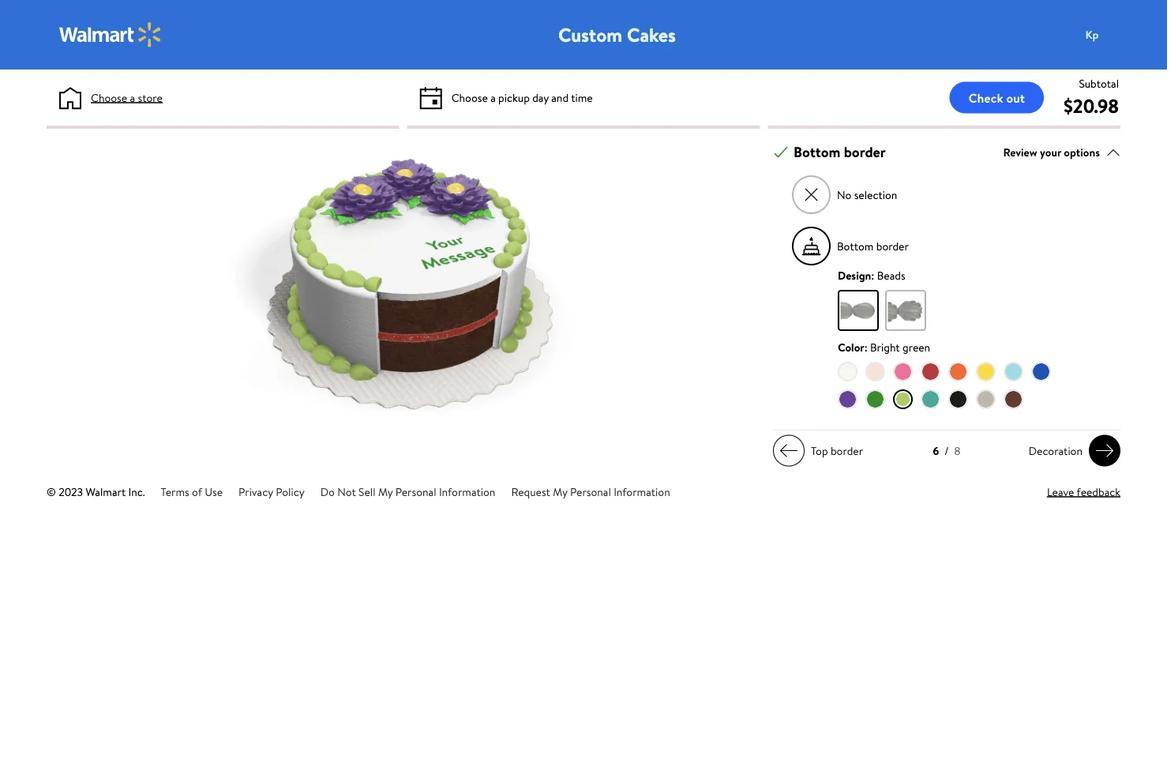 Task type: vqa. For each thing, say whether or not it's contained in the screenshot.
review your options element
yes



Task type: describe. For each thing, give the bounding box(es) containing it.
1 personal from the left
[[396, 484, 436, 499]]

review your options element
[[1003, 144, 1100, 160]]

decoration link
[[1023, 435, 1121, 467]]

design : beads
[[838, 267, 906, 283]]

bottom border for beads
[[837, 238, 909, 254]]

terms of use link
[[161, 484, 223, 499]]

review your options
[[1003, 144, 1100, 160]]

icon for continue arrow image inside top border link
[[780, 441, 799, 460]]

bottom border for no selection
[[794, 142, 886, 162]]

terms of use
[[161, 484, 223, 499]]

review your options link
[[1003, 142, 1121, 163]]

2 information from the left
[[614, 484, 670, 499]]

choose for choose a pickup day and time
[[452, 90, 488, 105]]

do not sell my personal information
[[320, 484, 496, 499]]

choose for choose a store
[[91, 90, 127, 105]]

a for pickup
[[491, 90, 496, 105]]

store
[[138, 90, 163, 105]]

$20.98
[[1064, 92, 1119, 119]]

options
[[1064, 144, 1100, 160]]

request my personal information
[[511, 484, 670, 499]]

8
[[955, 443, 961, 459]]

2023
[[59, 484, 83, 499]]

sell
[[359, 484, 376, 499]]

top
[[811, 443, 828, 458]]

choose a store
[[91, 90, 163, 105]]

selection
[[854, 187, 898, 202]]

privacy
[[239, 484, 273, 499]]

cakes
[[627, 21, 676, 48]]

remove image
[[803, 186, 820, 204]]

top border
[[811, 443, 863, 458]]

not
[[337, 484, 356, 499]]

6 / 8
[[933, 443, 961, 459]]

ok image
[[774, 145, 788, 159]]

feedback
[[1077, 484, 1121, 499]]

top border link
[[773, 435, 870, 467]]

beads
[[877, 267, 906, 283]]

green
[[903, 339, 931, 355]]

use
[[205, 484, 223, 499]]

leave feedback
[[1047, 484, 1121, 499]]

and
[[552, 90, 569, 105]]

review
[[1003, 144, 1038, 160]]

back to walmart.com image
[[59, 22, 162, 47]]

bottom for beads
[[837, 238, 874, 254]]

border for no selection
[[844, 142, 886, 162]]

: for design
[[871, 267, 875, 283]]

6
[[933, 443, 939, 459]]

custom
[[558, 21, 623, 48]]

up arrow image
[[1107, 145, 1121, 159]]



Task type: locate. For each thing, give the bounding box(es) containing it.
icon for continue arrow image up feedback
[[1096, 441, 1115, 460]]

1 vertical spatial bottom
[[837, 238, 874, 254]]

privacy policy
[[239, 484, 305, 499]]

border
[[844, 142, 886, 162], [877, 238, 909, 254], [831, 443, 863, 458]]

information
[[439, 484, 496, 499], [614, 484, 670, 499]]

1 horizontal spatial personal
[[570, 484, 611, 499]]

policy
[[276, 484, 305, 499]]

2 icon for continue arrow image from the left
[[1096, 441, 1115, 460]]

1 horizontal spatial icon for continue arrow image
[[1096, 441, 1115, 460]]

decoration
[[1029, 443, 1083, 458]]

2 vertical spatial border
[[831, 443, 863, 458]]

color
[[838, 339, 865, 355]]

0 vertical spatial border
[[844, 142, 886, 162]]

border right top
[[831, 443, 863, 458]]

a left store
[[130, 90, 135, 105]]

choose a pickup day and time
[[452, 90, 593, 105]]

check out button
[[950, 82, 1044, 113]]

do
[[320, 484, 335, 499]]

bottom up "design"
[[837, 238, 874, 254]]

my right sell
[[378, 484, 393, 499]]

choose left store
[[91, 90, 127, 105]]

border up no selection at the right
[[844, 142, 886, 162]]

: left 'beads'
[[871, 267, 875, 283]]

1 icon for continue arrow image from the left
[[780, 441, 799, 460]]

check
[[969, 89, 1004, 106]]

: for color
[[865, 339, 868, 355]]

bottom for no selection
[[794, 142, 841, 162]]

bright
[[870, 339, 900, 355]]

leave
[[1047, 484, 1075, 499]]

0 vertical spatial bottom border
[[794, 142, 886, 162]]

request
[[511, 484, 550, 499]]

color : bright green
[[838, 339, 931, 355]]

day
[[532, 90, 549, 105]]

© 2023 walmart inc.
[[47, 484, 145, 499]]

kp
[[1086, 27, 1099, 42]]

1 horizontal spatial a
[[491, 90, 496, 105]]

1 my from the left
[[378, 484, 393, 499]]

kp button
[[1077, 19, 1140, 51]]

1 horizontal spatial choose
[[452, 90, 488, 105]]

terms
[[161, 484, 189, 499]]

0 horizontal spatial :
[[865, 339, 868, 355]]

1 vertical spatial :
[[865, 339, 868, 355]]

choose
[[91, 90, 127, 105], [452, 90, 488, 105]]

0 horizontal spatial information
[[439, 484, 496, 499]]

2 a from the left
[[491, 90, 496, 105]]

of
[[192, 484, 202, 499]]

0 vertical spatial bottom
[[794, 142, 841, 162]]

no selection
[[837, 187, 898, 202]]

border for beads
[[877, 238, 909, 254]]

2 choose from the left
[[452, 90, 488, 105]]

1 vertical spatial bottom border
[[837, 238, 909, 254]]

1 vertical spatial border
[[877, 238, 909, 254]]

design
[[838, 267, 871, 283]]

do not sell my personal information link
[[320, 484, 496, 499]]

my right request
[[553, 484, 568, 499]]

a
[[130, 90, 135, 105], [491, 90, 496, 105]]

choose left pickup
[[452, 90, 488, 105]]

out
[[1007, 89, 1025, 106]]

leave feedback button
[[1047, 484, 1121, 500]]

choose a store link
[[91, 89, 163, 106]]

border up 'beads'
[[877, 238, 909, 254]]

my
[[378, 484, 393, 499], [553, 484, 568, 499]]

0 horizontal spatial personal
[[396, 484, 436, 499]]

icon for continue arrow image left top
[[780, 441, 799, 460]]

request my personal information link
[[511, 484, 670, 499]]

personal right sell
[[396, 484, 436, 499]]

personal right request
[[570, 484, 611, 499]]

1 horizontal spatial information
[[614, 484, 670, 499]]

bottom
[[794, 142, 841, 162], [837, 238, 874, 254]]

pickup
[[499, 90, 530, 105]]

1 a from the left
[[130, 90, 135, 105]]

custom cakes
[[558, 21, 676, 48]]

1 choose from the left
[[91, 90, 127, 105]]

0 horizontal spatial a
[[130, 90, 135, 105]]

1 horizontal spatial my
[[553, 484, 568, 499]]

walmart
[[86, 484, 126, 499]]

bottom right ok icon
[[794, 142, 841, 162]]

no
[[837, 187, 852, 202]]

1 horizontal spatial :
[[871, 267, 875, 283]]

subtotal
[[1079, 75, 1119, 91]]

check out
[[969, 89, 1025, 106]]

your
[[1040, 144, 1062, 160]]

:
[[871, 267, 875, 283], [865, 339, 868, 355]]

: left bright
[[865, 339, 868, 355]]

choose inside choose a store link
[[91, 90, 127, 105]]

a for store
[[130, 90, 135, 105]]

subtotal $20.98
[[1064, 75, 1119, 119]]

0 horizontal spatial choose
[[91, 90, 127, 105]]

0 horizontal spatial my
[[378, 484, 393, 499]]

time
[[571, 90, 593, 105]]

©
[[47, 484, 56, 499]]

2 personal from the left
[[570, 484, 611, 499]]

a left pickup
[[491, 90, 496, 105]]

icon for continue arrow image inside 'decoration' link
[[1096, 441, 1115, 460]]

/
[[945, 443, 949, 459]]

bottom border up design : beads
[[837, 238, 909, 254]]

inc.
[[128, 484, 145, 499]]

bottom border up no
[[794, 142, 886, 162]]

privacy policy link
[[239, 484, 305, 499]]

icon for continue arrow image
[[780, 441, 799, 460], [1096, 441, 1115, 460]]

0 vertical spatial :
[[871, 267, 875, 283]]

personal
[[396, 484, 436, 499], [570, 484, 611, 499]]

1 information from the left
[[439, 484, 496, 499]]

bottom border
[[794, 142, 886, 162], [837, 238, 909, 254]]

2 my from the left
[[553, 484, 568, 499]]

0 horizontal spatial icon for continue arrow image
[[780, 441, 799, 460]]



